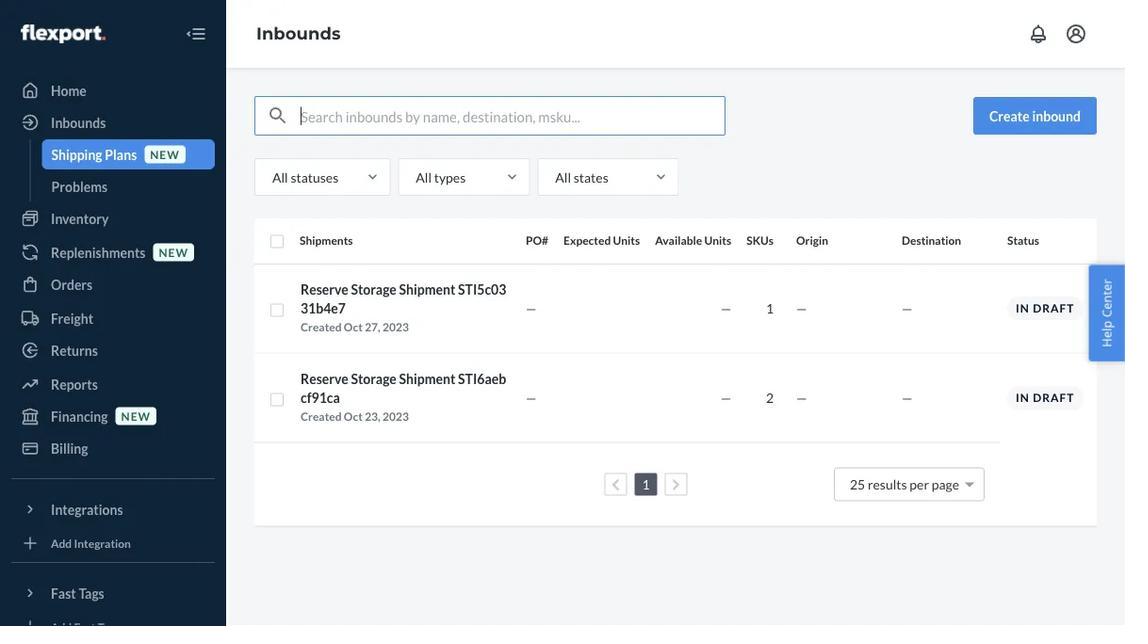 Task type: locate. For each thing, give the bounding box(es) containing it.
statuses
[[291, 169, 339, 185]]

new up orders 'link'
[[159, 245, 188, 259]]

3 square image from the top
[[269, 392, 285, 407]]

1 storage from the top
[[351, 282, 397, 298]]

fast
[[51, 586, 76, 602]]

units for available units
[[704, 234, 731, 248]]

2 storage from the top
[[351, 371, 397, 387]]

problems
[[51, 179, 108, 195]]

1 vertical spatial 2023
[[383, 410, 409, 424]]

new for financing
[[121, 409, 151, 423]]

inbounds
[[256, 23, 341, 44], [51, 114, 106, 130]]

2023 inside reserve storage shipment sti6aeb cf91ca created oct 23, 2023
[[383, 410, 409, 424]]

all types
[[416, 169, 466, 185]]

new for replenishments
[[159, 245, 188, 259]]

all left types
[[416, 169, 432, 185]]

orders link
[[11, 269, 215, 300]]

created down cf91ca
[[301, 410, 342, 424]]

all for all states
[[555, 169, 571, 185]]

1 created from the top
[[301, 320, 342, 334]]

units
[[613, 234, 640, 248], [704, 234, 731, 248]]

0 vertical spatial in draft
[[1016, 301, 1075, 315]]

1 draft from the top
[[1033, 301, 1075, 315]]

1 horizontal spatial units
[[704, 234, 731, 248]]

replenishments
[[51, 245, 146, 261]]

1 in from the top
[[1016, 301, 1030, 315]]

storage up 23,
[[351, 371, 397, 387]]

0 vertical spatial draft
[[1033, 301, 1075, 315]]

draft
[[1033, 301, 1075, 315], [1033, 391, 1075, 405]]

1 vertical spatial square image
[[269, 303, 285, 318]]

Search inbounds by name, destination, msku... text field
[[301, 97, 725, 135]]

1 horizontal spatial all
[[416, 169, 432, 185]]

new right plans
[[150, 147, 180, 161]]

sti6aeb
[[458, 371, 506, 387]]

2023 for cf91ca
[[383, 410, 409, 424]]

open notifications image
[[1027, 23, 1050, 45]]

2 created from the top
[[301, 410, 342, 424]]

created inside reserve storage shipment sti5c03 31b4e7 created oct 27, 2023
[[301, 320, 342, 334]]

shipment for sti6aeb
[[399, 371, 455, 387]]

square image left cf91ca
[[269, 392, 285, 407]]

0 vertical spatial inbounds
[[256, 23, 341, 44]]

status
[[1007, 234, 1039, 248]]

2 vertical spatial square image
[[269, 392, 285, 407]]

chevron right image
[[672, 478, 680, 492]]

integrations
[[51, 502, 123, 518]]

1 vertical spatial storage
[[351, 371, 397, 387]]

1 vertical spatial shipment
[[399, 371, 455, 387]]

2023
[[383, 320, 409, 334], [383, 410, 409, 424]]

add
[[51, 537, 72, 550]]

1 horizontal spatial 1
[[766, 301, 774, 317]]

31b4e7
[[301, 301, 346, 317]]

square image left 'shipments'
[[269, 234, 285, 249]]

1 vertical spatial draft
[[1033, 391, 1075, 405]]

0 horizontal spatial inbounds
[[51, 114, 106, 130]]

storage
[[351, 282, 397, 298], [351, 371, 397, 387]]

square image left 31b4e7
[[269, 303, 285, 318]]

financing
[[51, 408, 108, 424]]

available units
[[655, 234, 731, 248]]

0 horizontal spatial all
[[272, 169, 288, 185]]

1 reserve from the top
[[301, 282, 348, 298]]

1 vertical spatial reserve
[[301, 371, 348, 387]]

all left "states"
[[555, 169, 571, 185]]

2 shipment from the top
[[399, 371, 455, 387]]

oct
[[344, 320, 363, 334], [344, 410, 363, 424]]

available
[[655, 234, 702, 248]]

in
[[1016, 301, 1030, 315], [1016, 391, 1030, 405]]

inbounds link
[[256, 23, 341, 44], [11, 107, 215, 138]]

0 vertical spatial reserve
[[301, 282, 348, 298]]

reserve up cf91ca
[[301, 371, 348, 387]]

orders
[[51, 277, 93, 293]]

expected
[[564, 234, 611, 248]]

new down reports link
[[121, 409, 151, 423]]

created
[[301, 320, 342, 334], [301, 410, 342, 424]]

reserve
[[301, 282, 348, 298], [301, 371, 348, 387]]

in draft
[[1016, 301, 1075, 315], [1016, 391, 1075, 405]]

square image for reserve storage shipment sti5c03 31b4e7
[[269, 303, 285, 318]]

destination
[[902, 234, 961, 248]]

2 units from the left
[[704, 234, 731, 248]]

reserve storage shipment sti6aeb cf91ca created oct 23, 2023
[[301, 371, 506, 424]]

integrations button
[[11, 495, 215, 525]]

draft for 1
[[1033, 301, 1075, 315]]

1 2023 from the top
[[383, 320, 409, 334]]

2 vertical spatial new
[[121, 409, 151, 423]]

0 horizontal spatial units
[[613, 234, 640, 248]]

1 units from the left
[[613, 234, 640, 248]]

oct inside reserve storage shipment sti6aeb cf91ca created oct 23, 2023
[[344, 410, 363, 424]]

created inside reserve storage shipment sti6aeb cf91ca created oct 23, 2023
[[301, 410, 342, 424]]

shipment
[[399, 282, 455, 298], [399, 371, 455, 387]]

2 reserve from the top
[[301, 371, 348, 387]]

fast tags
[[51, 586, 104, 602]]

1
[[766, 301, 774, 317], [642, 477, 650, 493]]

storage up "27,"
[[351, 282, 397, 298]]

inbound
[[1032, 108, 1081, 124]]

cf91ca
[[301, 390, 340, 406]]

3 all from the left
[[555, 169, 571, 185]]

storage for 31b4e7
[[351, 282, 397, 298]]

1 vertical spatial new
[[159, 245, 188, 259]]

create
[[989, 108, 1030, 124]]

1 horizontal spatial inbounds link
[[256, 23, 341, 44]]

reserve up 31b4e7
[[301, 282, 348, 298]]

all
[[272, 169, 288, 185], [416, 169, 432, 185], [555, 169, 571, 185]]

1 all from the left
[[272, 169, 288, 185]]

0 horizontal spatial inbounds link
[[11, 107, 215, 138]]

problems link
[[42, 171, 215, 202]]

0 vertical spatial storage
[[351, 282, 397, 298]]

in for 2
[[1016, 391, 1030, 405]]

reserve storage shipment sti5c03 31b4e7 created oct 27, 2023
[[301, 282, 506, 334]]

1 vertical spatial 1
[[642, 477, 650, 493]]

create inbound
[[989, 108, 1081, 124]]

2 2023 from the top
[[383, 410, 409, 424]]

storage inside reserve storage shipment sti5c03 31b4e7 created oct 27, 2023
[[351, 282, 397, 298]]

oct inside reserve storage shipment sti5c03 31b4e7 created oct 27, 2023
[[344, 320, 363, 334]]

page
[[932, 477, 959, 493]]

all left statuses
[[272, 169, 288, 185]]

0 vertical spatial square image
[[269, 234, 285, 249]]

1 oct from the top
[[344, 320, 363, 334]]

1 vertical spatial inbounds
[[51, 114, 106, 130]]

1 shipment from the top
[[399, 282, 455, 298]]

1 in draft from the top
[[1016, 301, 1075, 315]]

units right expected at the top right of the page
[[613, 234, 640, 248]]

0 vertical spatial 2023
[[383, 320, 409, 334]]

storage inside reserve storage shipment sti6aeb cf91ca created oct 23, 2023
[[351, 371, 397, 387]]

reserve inside reserve storage shipment sti5c03 31b4e7 created oct 27, 2023
[[301, 282, 348, 298]]

2023 inside reserve storage shipment sti5c03 31b4e7 created oct 27, 2023
[[383, 320, 409, 334]]

units right available
[[704, 234, 731, 248]]

created down 31b4e7
[[301, 320, 342, 334]]

all states
[[555, 169, 608, 185]]

2 in draft from the top
[[1016, 391, 1075, 405]]

1 left chevron right icon
[[642, 477, 650, 493]]

new
[[150, 147, 180, 161], [159, 245, 188, 259], [121, 409, 151, 423]]

0 horizontal spatial 1
[[642, 477, 650, 493]]

shipment inside reserve storage shipment sti5c03 31b4e7 created oct 27, 2023
[[399, 282, 455, 298]]

2 square image from the top
[[269, 303, 285, 318]]

2 draft from the top
[[1033, 391, 1075, 405]]

1 vertical spatial in
[[1016, 391, 1030, 405]]

0 vertical spatial created
[[301, 320, 342, 334]]

2023 right 23,
[[383, 410, 409, 424]]

—
[[526, 301, 537, 317], [721, 301, 731, 317], [796, 301, 807, 317], [902, 301, 913, 317], [526, 390, 537, 406], [721, 390, 731, 406], [796, 390, 807, 406], [902, 390, 913, 406]]

2
[[766, 390, 774, 406]]

1 down skus
[[766, 301, 774, 317]]

2 horizontal spatial all
[[555, 169, 571, 185]]

1 vertical spatial in draft
[[1016, 391, 1075, 405]]

1 vertical spatial created
[[301, 410, 342, 424]]

shipment inside reserve storage shipment sti6aeb cf91ca created oct 23, 2023
[[399, 371, 455, 387]]

2 in from the top
[[1016, 391, 1030, 405]]

oct for cf91ca
[[344, 410, 363, 424]]

oct left "27,"
[[344, 320, 363, 334]]

billing link
[[11, 433, 215, 464]]

shipment left sti5c03
[[399, 282, 455, 298]]

2 oct from the top
[[344, 410, 363, 424]]

types
[[434, 169, 466, 185]]

reports link
[[11, 369, 215, 400]]

0 vertical spatial new
[[150, 147, 180, 161]]

reserve inside reserve storage shipment sti6aeb cf91ca created oct 23, 2023
[[301, 371, 348, 387]]

draft for 2
[[1033, 391, 1075, 405]]

2 all from the left
[[416, 169, 432, 185]]

0 vertical spatial inbounds link
[[256, 23, 341, 44]]

shipment left sti6aeb
[[399, 371, 455, 387]]

oct left 23,
[[344, 410, 363, 424]]

po#
[[526, 234, 548, 248]]

0 vertical spatial oct
[[344, 320, 363, 334]]

0 vertical spatial shipment
[[399, 282, 455, 298]]

0 vertical spatial in
[[1016, 301, 1030, 315]]

square image
[[269, 234, 285, 249], [269, 303, 285, 318], [269, 392, 285, 407]]

1 vertical spatial oct
[[344, 410, 363, 424]]

freight link
[[11, 303, 215, 334]]

2023 right "27,"
[[383, 320, 409, 334]]

25 results per page option
[[850, 477, 959, 493]]



Task type: vqa. For each thing, say whether or not it's contained in the screenshot.
25 RESULTS PER PAGE
yes



Task type: describe. For each thing, give the bounding box(es) containing it.
25
[[850, 477, 865, 493]]

freight
[[51, 310, 93, 326]]

all for all statuses
[[272, 169, 288, 185]]

inventory
[[51, 211, 109, 227]]

all for all types
[[416, 169, 432, 185]]

in draft for 2
[[1016, 391, 1075, 405]]

skus
[[746, 234, 774, 248]]

reserve for cf91ca
[[301, 371, 348, 387]]

inventory link
[[11, 204, 215, 234]]

close navigation image
[[185, 23, 207, 45]]

plans
[[105, 147, 137, 163]]

add integration link
[[11, 532, 215, 555]]

reserve for 31b4e7
[[301, 282, 348, 298]]

center
[[1098, 279, 1115, 318]]

in for 1
[[1016, 301, 1030, 315]]

storage for cf91ca
[[351, 371, 397, 387]]

0 vertical spatial 1
[[766, 301, 774, 317]]

created for 31b4e7
[[301, 320, 342, 334]]

in draft for 1
[[1016, 301, 1075, 315]]

create inbound button
[[973, 97, 1097, 135]]

25 results per page
[[850, 477, 959, 493]]

square image for reserve storage shipment sti6aeb cf91ca
[[269, 392, 285, 407]]

sti5c03
[[458, 282, 506, 298]]

results
[[868, 477, 907, 493]]

fast tags button
[[11, 579, 215, 609]]

shipment for sti5c03
[[399, 282, 455, 298]]

origin
[[796, 234, 828, 248]]

billing
[[51, 440, 88, 457]]

chevron left image
[[612, 478, 620, 492]]

shipping
[[51, 147, 102, 163]]

tags
[[79, 586, 104, 602]]

per
[[910, 477, 929, 493]]

returns
[[51, 342, 98, 359]]

returns link
[[11, 335, 215, 366]]

add integration
[[51, 537, 131, 550]]

1 square image from the top
[[269, 234, 285, 249]]

1 horizontal spatial inbounds
[[256, 23, 341, 44]]

shipping plans
[[51, 147, 137, 163]]

created for cf91ca
[[301, 410, 342, 424]]

flexport logo image
[[21, 24, 105, 43]]

new for shipping plans
[[150, 147, 180, 161]]

1 vertical spatial inbounds link
[[11, 107, 215, 138]]

23,
[[365, 410, 380, 424]]

reports
[[51, 376, 98, 392]]

expected units
[[564, 234, 640, 248]]

27,
[[365, 320, 380, 334]]

states
[[573, 169, 608, 185]]

shipments
[[300, 234, 353, 248]]

oct for 31b4e7
[[344, 320, 363, 334]]

1 link
[[638, 477, 653, 493]]

integration
[[74, 537, 131, 550]]

open account menu image
[[1065, 23, 1087, 45]]

help center
[[1098, 279, 1115, 348]]

all statuses
[[272, 169, 339, 185]]

2023 for 31b4e7
[[383, 320, 409, 334]]

home link
[[11, 75, 215, 106]]

help center button
[[1089, 265, 1125, 362]]

help
[[1098, 321, 1115, 348]]

home
[[51, 82, 87, 98]]

units for expected units
[[613, 234, 640, 248]]



